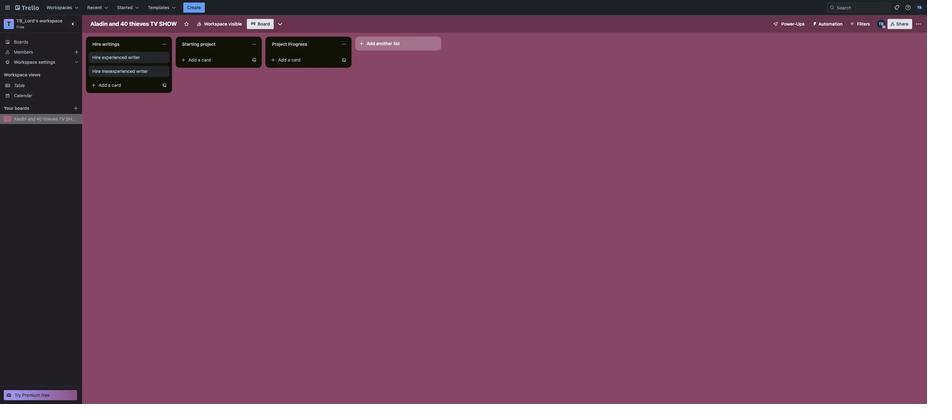 Task type: describe. For each thing, give the bounding box(es) containing it.
hire for hire writings
[[92, 41, 101, 47]]

add a card button for writings
[[89, 80, 159, 90]]

calendar link
[[14, 93, 78, 99]]

add a card button for progress
[[268, 55, 339, 65]]

try premium free
[[15, 393, 49, 398]]

back to home image
[[15, 3, 39, 13]]

workspace visible button
[[193, 19, 246, 29]]

a for progress
[[288, 57, 290, 63]]

power-
[[782, 21, 797, 27]]

a for project
[[198, 57, 200, 63]]

automation
[[819, 21, 843, 27]]

workspaces button
[[43, 3, 82, 13]]

filters button
[[848, 19, 872, 29]]

40 inside the board name text box
[[120, 21, 128, 27]]

boards
[[15, 106, 29, 111]]

hire experienced writer link
[[92, 54, 166, 61]]

this member is an admin of this board. image
[[883, 26, 886, 28]]

your
[[4, 106, 13, 111]]

Hire writings text field
[[89, 39, 158, 49]]

Project Progress text field
[[268, 39, 338, 49]]

add a card button for project
[[178, 55, 249, 65]]

hire for hire inexexperienced writer
[[92, 69, 101, 74]]

workspace for workspace views
[[4, 72, 27, 77]]

Starting project text field
[[178, 39, 248, 49]]

writer for hire inexexperienced writer
[[136, 69, 148, 74]]

aladin inside the board name text box
[[90, 21, 108, 27]]

members
[[14, 49, 33, 55]]

hire writings
[[92, 41, 119, 47]]

star or unstar board image
[[184, 22, 189, 27]]

search image
[[830, 5, 835, 10]]

t
[[7, 20, 11, 28]]

workspace for workspace settings
[[14, 59, 37, 65]]

templates
[[148, 5, 170, 10]]

premium
[[22, 393, 40, 398]]

another
[[376, 41, 393, 46]]

members link
[[0, 47, 82, 57]]

automation button
[[810, 19, 847, 29]]

0 horizontal spatial aladin and 40 thieves tv show
[[14, 116, 80, 122]]

aladin and 40 thieves tv show link
[[14, 116, 80, 122]]

free
[[16, 25, 24, 29]]

tb_lord's workspace free
[[16, 18, 62, 29]]

free
[[41, 393, 49, 398]]

views
[[28, 72, 40, 77]]

aladin and 40 thieves tv show inside the board name text box
[[90, 21, 177, 27]]

workspace
[[39, 18, 62, 23]]

visible
[[229, 21, 242, 27]]

list
[[394, 41, 400, 46]]

create button
[[183, 3, 205, 13]]

sm image
[[810, 19, 819, 28]]

add a card for project
[[188, 57, 211, 63]]

board
[[258, 21, 270, 27]]

inexexperienced
[[102, 69, 135, 74]]

open information menu image
[[905, 4, 912, 11]]

project
[[272, 41, 287, 47]]

thieves inside the board name text box
[[129, 21, 149, 27]]

recent
[[87, 5, 102, 10]]

share
[[897, 21, 909, 27]]

add a card for progress
[[278, 57, 301, 63]]

tb_lord's
[[16, 18, 38, 23]]

Search field
[[835, 3, 890, 12]]

add another list button
[[355, 37, 441, 51]]

table
[[14, 83, 25, 88]]

tb_lord's workspace link
[[16, 18, 62, 23]]

settings
[[38, 59, 55, 65]]

share button
[[888, 19, 913, 29]]

try
[[15, 393, 21, 398]]

filters
[[858, 21, 870, 27]]



Task type: vqa. For each thing, say whether or not it's contained in the screenshot.
Add
yes



Task type: locate. For each thing, give the bounding box(es) containing it.
2 horizontal spatial add a card
[[278, 57, 301, 63]]

40
[[120, 21, 128, 27], [37, 116, 42, 122]]

card for project
[[202, 57, 211, 63]]

hire inside 'text box'
[[92, 41, 101, 47]]

workspaces
[[46, 5, 72, 10]]

power-ups
[[782, 21, 805, 27]]

workspace left "visible"
[[204, 21, 227, 27]]

1 horizontal spatial thieves
[[129, 21, 149, 27]]

add a card down inexexperienced
[[99, 83, 121, 88]]

aladin and 40 thieves tv show down your boards with 1 items 'element'
[[14, 116, 80, 122]]

2 vertical spatial workspace
[[4, 72, 27, 77]]

0 vertical spatial 40
[[120, 21, 128, 27]]

hire inexexperienced writer
[[92, 69, 148, 74]]

0 vertical spatial hire
[[92, 41, 101, 47]]

power-ups button
[[769, 19, 809, 29]]

tv down templates
[[150, 21, 158, 27]]

2 hire from the top
[[92, 55, 101, 60]]

experienced
[[102, 55, 127, 60]]

add for project progress
[[278, 57, 287, 63]]

create from template… image for starting project
[[252, 58, 257, 63]]

0 horizontal spatial 40
[[37, 116, 42, 122]]

add left another
[[367, 41, 375, 46]]

a
[[198, 57, 200, 63], [288, 57, 290, 63], [108, 83, 111, 88]]

tv inside the board name text box
[[150, 21, 158, 27]]

add down inexexperienced
[[99, 83, 107, 88]]

1 horizontal spatial add a card
[[188, 57, 211, 63]]

your boards
[[4, 106, 29, 111]]

add a card for writings
[[99, 83, 121, 88]]

and down your boards with 1 items 'element'
[[28, 116, 35, 122]]

aladin
[[90, 21, 108, 27], [14, 116, 27, 122]]

0 horizontal spatial and
[[28, 116, 35, 122]]

and inside the board name text box
[[109, 21, 119, 27]]

0 vertical spatial thieves
[[129, 21, 149, 27]]

aladin and 40 thieves tv show down starred dropdown button
[[90, 21, 177, 27]]

a down starting project
[[198, 57, 200, 63]]

1 vertical spatial and
[[28, 116, 35, 122]]

thieves down your boards with 1 items 'element'
[[43, 116, 58, 122]]

writer for hire experienced writer
[[128, 55, 140, 60]]

card down project
[[202, 57, 211, 63]]

0 notifications image
[[893, 4, 901, 11]]

add a card
[[188, 57, 211, 63], [278, 57, 301, 63], [99, 83, 121, 88]]

0 vertical spatial workspace
[[204, 21, 227, 27]]

writer up the "hire inexexperienced writer" link
[[128, 55, 140, 60]]

writer
[[128, 55, 140, 60], [136, 69, 148, 74]]

thieves
[[129, 21, 149, 27], [43, 116, 58, 122]]

board link
[[247, 19, 274, 29]]

tv
[[150, 21, 158, 27], [59, 116, 65, 122]]

1 horizontal spatial aladin
[[90, 21, 108, 27]]

0 horizontal spatial aladin
[[14, 116, 27, 122]]

add board image
[[73, 106, 78, 111]]

a for writings
[[108, 83, 111, 88]]

starting
[[182, 41, 199, 47]]

create from template… image
[[162, 83, 167, 88]]

add a card down the project progress
[[278, 57, 301, 63]]

project
[[200, 41, 216, 47]]

1 vertical spatial 40
[[37, 116, 42, 122]]

workspace settings button
[[0, 57, 82, 67]]

a down the project progress
[[288, 57, 290, 63]]

1 horizontal spatial create from template… image
[[342, 58, 347, 63]]

starred
[[117, 5, 133, 10]]

and down starred
[[109, 21, 119, 27]]

workspace views
[[4, 72, 40, 77]]

create from template… image
[[252, 58, 257, 63], [342, 58, 347, 63]]

boards
[[14, 39, 28, 45]]

1 horizontal spatial 40
[[120, 21, 128, 27]]

add a card button
[[178, 55, 249, 65], [268, 55, 339, 65], [89, 80, 159, 90]]

table link
[[14, 83, 78, 89]]

2 horizontal spatial card
[[291, 57, 301, 63]]

aladin and 40 thieves tv show
[[90, 21, 177, 27], [14, 116, 80, 122]]

primary element
[[0, 0, 927, 15]]

0 vertical spatial and
[[109, 21, 119, 27]]

0 horizontal spatial show
[[66, 116, 80, 122]]

templates button
[[144, 3, 180, 13]]

1 horizontal spatial card
[[202, 57, 211, 63]]

customize views image
[[277, 21, 283, 27]]

add a card down starting project
[[188, 57, 211, 63]]

tyler black (tylerblack44) image
[[916, 4, 924, 11]]

recent button
[[83, 3, 112, 13]]

1 horizontal spatial a
[[198, 57, 200, 63]]

hire left writings
[[92, 41, 101, 47]]

0 vertical spatial tv
[[150, 21, 158, 27]]

workspace settings
[[14, 59, 55, 65]]

0 horizontal spatial card
[[112, 83, 121, 88]]

1 vertical spatial hire
[[92, 55, 101, 60]]

0 horizontal spatial thieves
[[43, 116, 58, 122]]

0 horizontal spatial add a card button
[[89, 80, 159, 90]]

0 horizontal spatial tv
[[59, 116, 65, 122]]

add down project
[[278, 57, 287, 63]]

show
[[159, 21, 177, 27], [66, 116, 80, 122]]

1 vertical spatial tv
[[59, 116, 65, 122]]

40 down your boards with 1 items 'element'
[[37, 116, 42, 122]]

40 down starred
[[120, 21, 128, 27]]

hire left inexexperienced
[[92, 69, 101, 74]]

show down add board image
[[66, 116, 80, 122]]

add another list
[[367, 41, 400, 46]]

project progress
[[272, 41, 307, 47]]

1 vertical spatial writer
[[136, 69, 148, 74]]

add a card button down starting project text field
[[178, 55, 249, 65]]

1 vertical spatial aladin and 40 thieves tv show
[[14, 116, 80, 122]]

workspace inside workspace visible button
[[204, 21, 227, 27]]

writings
[[102, 41, 119, 47]]

0 horizontal spatial create from template… image
[[252, 58, 257, 63]]

workspace navigation collapse icon image
[[69, 20, 78, 28]]

ups
[[797, 21, 805, 27]]

add
[[367, 41, 375, 46], [188, 57, 197, 63], [278, 57, 287, 63], [99, 83, 107, 88]]

1 horizontal spatial and
[[109, 21, 119, 27]]

aladin down the boards
[[14, 116, 27, 122]]

2 horizontal spatial a
[[288, 57, 290, 63]]

show down templates popup button
[[159, 21, 177, 27]]

0 vertical spatial writer
[[128, 55, 140, 60]]

workspace
[[204, 21, 227, 27], [14, 59, 37, 65], [4, 72, 27, 77]]

workspace inside workspace settings dropdown button
[[14, 59, 37, 65]]

0 horizontal spatial a
[[108, 83, 111, 88]]

starting project
[[182, 41, 216, 47]]

1 hire from the top
[[92, 41, 101, 47]]

tb_lord (tylerblack44) image
[[877, 20, 886, 28]]

0 vertical spatial show
[[159, 21, 177, 27]]

workspace down members
[[14, 59, 37, 65]]

hire for hire experienced writer
[[92, 55, 101, 60]]

thieves down starred dropdown button
[[129, 21, 149, 27]]

add inside button
[[367, 41, 375, 46]]

2 create from template… image from the left
[[342, 58, 347, 63]]

hire down hire writings
[[92, 55, 101, 60]]

1 horizontal spatial tv
[[150, 21, 158, 27]]

Board name text field
[[87, 19, 180, 29]]

1 create from template… image from the left
[[252, 58, 257, 63]]

2 vertical spatial hire
[[92, 69, 101, 74]]

1 horizontal spatial show
[[159, 21, 177, 27]]

add a card button down hire inexexperienced writer
[[89, 80, 159, 90]]

card down progress
[[291, 57, 301, 63]]

hire
[[92, 41, 101, 47], [92, 55, 101, 60], [92, 69, 101, 74]]

hire experienced writer
[[92, 55, 140, 60]]

starred button
[[113, 3, 143, 13]]

your boards with 1 items element
[[4, 105, 64, 112]]

writer down hire experienced writer link
[[136, 69, 148, 74]]

calendar
[[14, 93, 32, 98]]

card for writings
[[112, 83, 121, 88]]

show menu image
[[916, 21, 922, 27]]

try premium free button
[[4, 391, 77, 401]]

0 horizontal spatial add a card
[[99, 83, 121, 88]]

1 vertical spatial workspace
[[14, 59, 37, 65]]

t link
[[4, 19, 14, 29]]

workspace up table on the top left
[[4, 72, 27, 77]]

workspace for workspace visible
[[204, 21, 227, 27]]

show inside the board name text box
[[159, 21, 177, 27]]

add for starting project
[[188, 57, 197, 63]]

add down starting on the top
[[188, 57, 197, 63]]

a down inexexperienced
[[108, 83, 111, 88]]

card down inexexperienced
[[112, 83, 121, 88]]

tv down the calendar link
[[59, 116, 65, 122]]

create from template… image for project progress
[[342, 58, 347, 63]]

1 vertical spatial show
[[66, 116, 80, 122]]

1 vertical spatial thieves
[[43, 116, 58, 122]]

workspace visible
[[204, 21, 242, 27]]

0 vertical spatial aladin
[[90, 21, 108, 27]]

add a card button down project progress text box
[[268, 55, 339, 65]]

1 horizontal spatial aladin and 40 thieves tv show
[[90, 21, 177, 27]]

3 hire from the top
[[92, 69, 101, 74]]

card
[[202, 57, 211, 63], [291, 57, 301, 63], [112, 83, 121, 88]]

2 horizontal spatial add a card button
[[268, 55, 339, 65]]

boards link
[[0, 37, 82, 47]]

aladin down the recent "dropdown button"
[[90, 21, 108, 27]]

and
[[109, 21, 119, 27], [28, 116, 35, 122]]

hire inexexperienced writer link
[[92, 68, 166, 75]]

1 horizontal spatial add a card button
[[178, 55, 249, 65]]

1 vertical spatial aladin
[[14, 116, 27, 122]]

add for hire writings
[[99, 83, 107, 88]]

create
[[187, 5, 201, 10]]

progress
[[288, 41, 307, 47]]

card for progress
[[291, 57, 301, 63]]

0 vertical spatial aladin and 40 thieves tv show
[[90, 21, 177, 27]]



